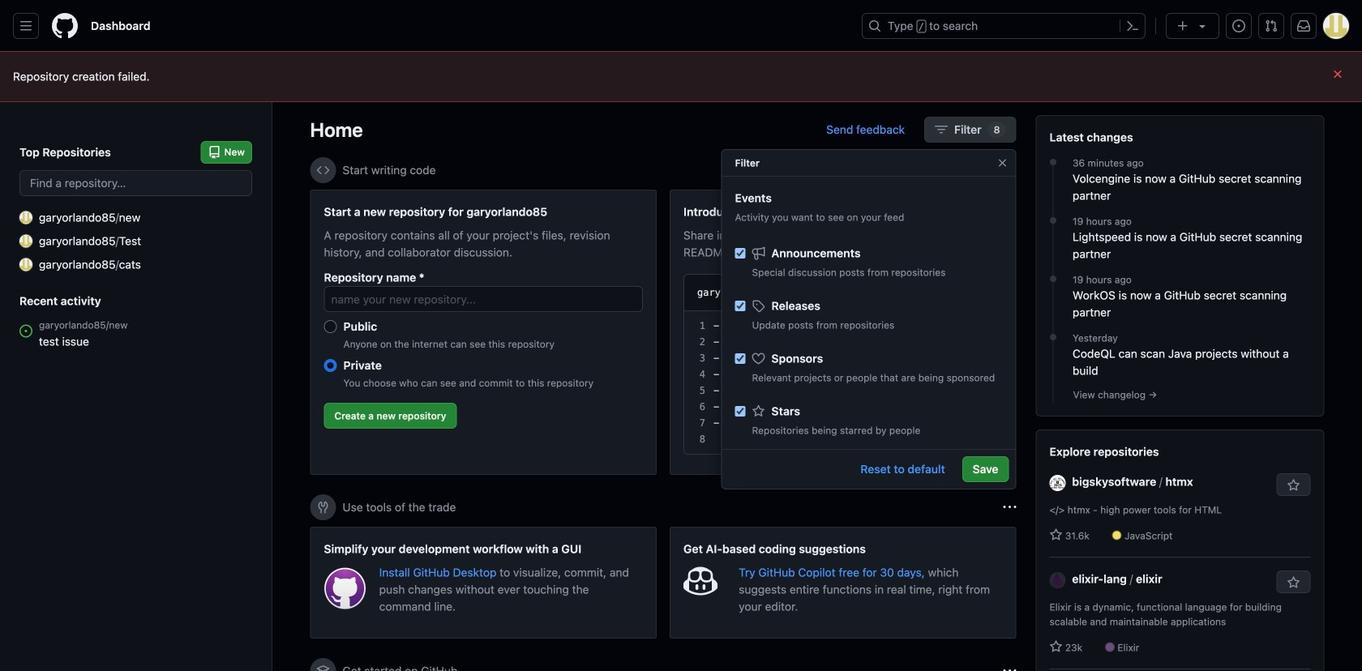 Task type: describe. For each thing, give the bounding box(es) containing it.
cats image
[[19, 258, 32, 271]]

heart image
[[752, 352, 765, 365]]

triangle down image
[[1196, 19, 1209, 32]]

issue opened image
[[1233, 19, 1246, 32]]

new image
[[19, 211, 32, 224]]

why am i seeing this? image for mortar board icon
[[1004, 665, 1017, 672]]

3 dot fill image from the top
[[1047, 331, 1060, 344]]

notifications image
[[1298, 19, 1311, 32]]

git pull request image
[[1265, 19, 1278, 32]]

close menu image
[[997, 157, 1010, 170]]

star image for @bigskysoftware profile image
[[1050, 529, 1063, 542]]

test image
[[19, 235, 32, 248]]

github desktop image
[[324, 568, 366, 610]]

@elixir-lang profile image
[[1050, 573, 1066, 589]]

explore repositories navigation
[[1036, 430, 1325, 672]]

dot fill image
[[1047, 273, 1060, 286]]

dismiss this message image
[[1332, 68, 1345, 81]]

get ai-based coding suggestions element
[[670, 527, 1017, 639]]

Top Repositories search field
[[19, 170, 252, 196]]

code image
[[317, 164, 330, 177]]

why am i seeing this? image for tools icon
[[1004, 501, 1017, 514]]

star this repository image for '@elixir-lang profile' image
[[1288, 577, 1301, 590]]



Task type: locate. For each thing, give the bounding box(es) containing it.
None radio
[[324, 320, 337, 333]]

homepage image
[[52, 13, 78, 39]]

0 vertical spatial dot fill image
[[1047, 156, 1060, 169]]

why am i seeing this? image
[[1004, 501, 1017, 514], [1004, 665, 1017, 672]]

dot fill image right why am i seeing this? icon
[[1047, 156, 1060, 169]]

open issue image
[[19, 325, 32, 338]]

why am i seeing this? image
[[1004, 164, 1017, 177]]

1 vertical spatial dot fill image
[[1047, 214, 1060, 227]]

0 vertical spatial star this repository image
[[1288, 479, 1301, 492]]

star image
[[752, 405, 765, 418]]

None checkbox
[[735, 301, 746, 311]]

2 star this repository image from the top
[[1288, 577, 1301, 590]]

command palette image
[[1127, 19, 1140, 32]]

1 star this repository image from the top
[[1288, 479, 1301, 492]]

introduce yourself with a profile readme element
[[670, 190, 1017, 475]]

dot fill image
[[1047, 156, 1060, 169], [1047, 214, 1060, 227], [1047, 331, 1060, 344]]

explore element
[[1036, 115, 1325, 672]]

@bigskysoftware profile image
[[1050, 475, 1066, 491]]

1 vertical spatial star image
[[1050, 641, 1063, 654]]

name your new repository... text field
[[324, 286, 643, 312]]

Find a repository… text field
[[19, 170, 252, 196]]

alert
[[13, 68, 1350, 85]]

2 star image from the top
[[1050, 641, 1063, 654]]

none radio inside start a new repository element
[[324, 359, 337, 372]]

mortar board image
[[317, 665, 330, 672]]

0 vertical spatial star image
[[1050, 529, 1063, 542]]

star image for '@elixir-lang profile' image
[[1050, 641, 1063, 654]]

2 vertical spatial dot fill image
[[1047, 331, 1060, 344]]

None checkbox
[[735, 248, 746, 259], [735, 354, 746, 364], [735, 406, 746, 417], [735, 248, 746, 259], [735, 354, 746, 364], [735, 406, 746, 417]]

star this repository image
[[1288, 479, 1301, 492], [1288, 577, 1301, 590]]

None radio
[[324, 359, 337, 372]]

none submit inside introduce yourself with a profile readme element
[[937, 281, 989, 304]]

simplify your development workflow with a gui element
[[310, 527, 657, 639]]

star image down '@elixir-lang profile' image
[[1050, 641, 1063, 654]]

tools image
[[317, 501, 330, 514]]

filter image
[[935, 123, 948, 136]]

start a new repository element
[[310, 190, 657, 475]]

1 vertical spatial star this repository image
[[1288, 577, 1301, 590]]

none radio inside start a new repository element
[[324, 320, 337, 333]]

dot fill image down dot fill icon
[[1047, 331, 1060, 344]]

1 why am i seeing this? image from the top
[[1004, 501, 1017, 514]]

menu
[[722, 233, 1016, 661]]

1 star image from the top
[[1050, 529, 1063, 542]]

megaphone image
[[752, 247, 765, 260]]

2 why am i seeing this? image from the top
[[1004, 665, 1017, 672]]

2 dot fill image from the top
[[1047, 214, 1060, 227]]

star image up '@elixir-lang profile' image
[[1050, 529, 1063, 542]]

1 dot fill image from the top
[[1047, 156, 1060, 169]]

0 vertical spatial why am i seeing this? image
[[1004, 501, 1017, 514]]

plus image
[[1177, 19, 1190, 32]]

star this repository image for @bigskysoftware profile image
[[1288, 479, 1301, 492]]

dot fill image up dot fill icon
[[1047, 214, 1060, 227]]

star image
[[1050, 529, 1063, 542], [1050, 641, 1063, 654]]

None submit
[[937, 281, 989, 304]]

tag image
[[752, 300, 765, 313]]

1 vertical spatial why am i seeing this? image
[[1004, 665, 1017, 672]]



Task type: vqa. For each thing, say whether or not it's contained in the screenshot.
1st WHY AM I SEEING THIS? image from the top of the page
yes



